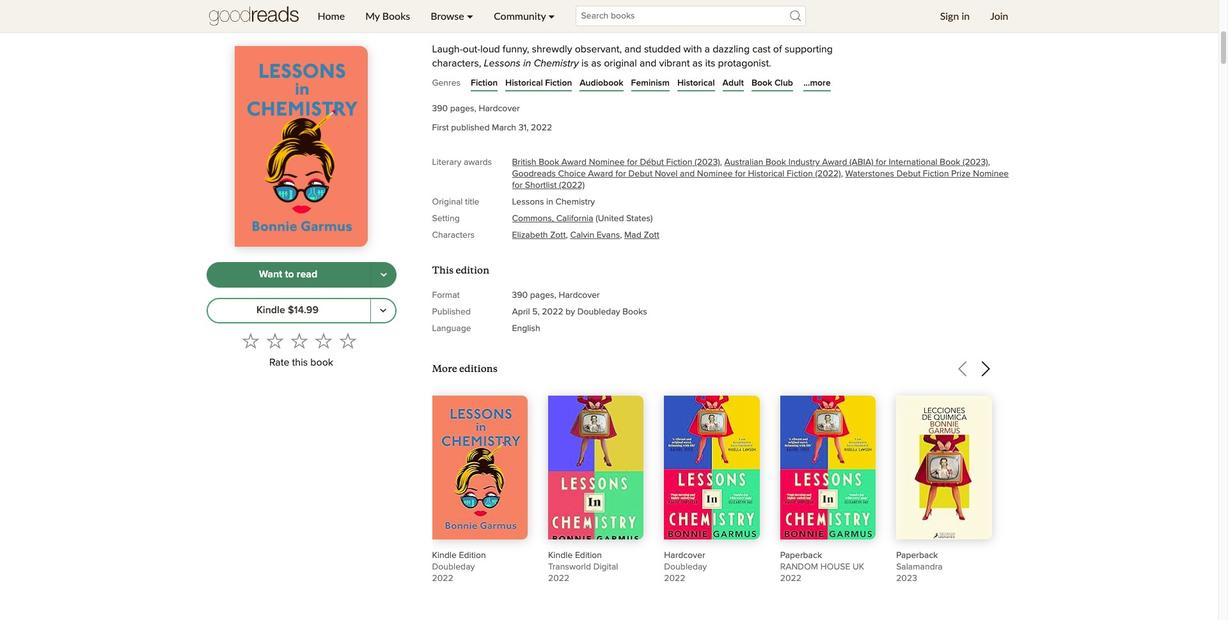Task type: vqa. For each thing, say whether or not it's contained in the screenshot.
left 'Market'
no



Task type: describe. For each thing, give the bounding box(es) containing it.
1 horizontal spatial award
[[588, 170, 613, 179]]

funny,
[[503, 44, 529, 54]]

book cover image for paperback salamandra 2023
[[896, 396, 992, 550]]

kindle $14.99
[[256, 305, 319, 316]]

elizabeth
[[512, 231, 548, 240]]

0 vertical spatial 390 pages, hardcover
[[432, 105, 520, 113]]

commons, california link
[[512, 215, 593, 224]]

fiction down shrewdly
[[545, 79, 572, 88]]

kindle $14.99 link
[[206, 298, 371, 324]]

out-
[[463, 44, 480, 54]]

2 as from the left
[[693, 58, 703, 68]]

lessons in chemistry is as original and vibrant as its protagonist.
[[484, 58, 771, 68]]

browse
[[431, 10, 464, 22]]

historical fiction link
[[505, 77, 572, 90]]

international
[[889, 158, 938, 167]]

adult link
[[723, 77, 744, 90]]

book left club
[[752, 79, 772, 88]]

kindle for kindle $14.99
[[256, 305, 285, 316]]

fiction down characters,
[[471, 79, 498, 88]]

edition for transworld
[[575, 551, 602, 560]]

rating 0 out of 5 group
[[239, 329, 360, 353]]

supporting
[[785, 44, 833, 54]]

april
[[512, 308, 530, 317]]

calvin
[[570, 231, 594, 240]]

book club link
[[752, 77, 793, 90]]

2 horizontal spatial nominee
[[973, 170, 1009, 179]]

california
[[556, 215, 593, 224]]

home image
[[209, 0, 298, 32]]

...more
[[804, 79, 831, 88]]

2023
[[896, 574, 917, 583]]

characters,
[[432, 58, 481, 68]]

1 vertical spatial 390
[[512, 291, 528, 300]]

a
[[705, 44, 710, 54]]

waterstones
[[845, 170, 894, 179]]

commons, california ( united states )
[[512, 215, 653, 224]]

hardcover inside hardcover doubleday 2022
[[664, 551, 705, 560]]

british book award nominee for début fiction (2023) , australian book industry award (abia) for international book (2023) , goodreads choice award for debut novel and nominee for historical fiction (2022) , waterstones debut fiction prize nominee for shortlist (2022)
[[512, 158, 1009, 190]]

lessons in chemistry
[[512, 198, 595, 207]]

its
[[705, 58, 715, 68]]

industry
[[789, 158, 820, 167]]

book up the prize
[[940, 158, 960, 167]]

0 vertical spatial books
[[382, 10, 410, 22]]

club
[[775, 79, 793, 88]]

and for original
[[640, 58, 657, 68]]

for down australian
[[735, 170, 746, 179]]

début
[[640, 158, 664, 167]]

paperback for 2022
[[780, 551, 822, 560]]

read
[[297, 270, 317, 280]]

more editions
[[432, 363, 498, 375]]

original title
[[432, 198, 479, 207]]

book left industry
[[766, 158, 786, 167]]

Search by book title or ISBN text field
[[575, 6, 806, 26]]

)
[[651, 215, 653, 224]]

salamandra
[[896, 563, 943, 572]]

mad zott link
[[624, 231, 659, 240]]

0 horizontal spatial pages,
[[450, 105, 476, 113]]

5,
[[532, 308, 540, 317]]

chemistry for lessons in chemistry
[[556, 198, 595, 207]]

edition
[[456, 264, 489, 277]]

▾ for browse ▾
[[467, 10, 473, 22]]

book
[[310, 358, 333, 368]]

browse ▾ link
[[420, 0, 484, 32]]

awards
[[464, 158, 492, 167]]

sign in
[[940, 10, 970, 22]]

rate this book
[[269, 358, 333, 368]]

lessons for lessons in chemistry
[[512, 198, 544, 207]]

31,
[[519, 124, 529, 133]]

browse ▾
[[431, 10, 473, 22]]

literary awards
[[432, 158, 492, 167]]

in for lessons in chemistry is as original and vibrant as its protagonist.
[[523, 58, 531, 68]]

is
[[582, 58, 589, 68]]

1 horizontal spatial doubleday
[[578, 308, 620, 317]]

want
[[259, 270, 282, 280]]

kindle edition transworld digital 2022
[[548, 551, 618, 583]]

book up goodreads
[[539, 158, 559, 167]]

community ▾ link
[[484, 0, 565, 32]]

rate 2 out of 5 image
[[267, 333, 283, 349]]

1 as from the left
[[591, 58, 601, 68]]

rate
[[269, 358, 289, 368]]

digital
[[593, 563, 618, 572]]

fiction up novel
[[666, 158, 692, 167]]

historical inside the british book award nominee for début fiction (2023) , australian book industry award (abia) for international book (2023) , goodreads choice award for debut novel and nominee for historical fiction (2022) , waterstones debut fiction prize nominee for shortlist (2022)
[[748, 170, 785, 179]]

uk
[[853, 563, 864, 572]]

format
[[432, 291, 460, 300]]

...more button
[[804, 77, 831, 90]]

and inside the british book award nominee for début fiction (2023) , australian book industry award (abia) for international book (2023) , goodreads choice award for debut novel and nominee for historical fiction (2022) , waterstones debut fiction prize nominee for shortlist (2022)
[[680, 170, 695, 179]]

rate 3 out of 5 image
[[291, 333, 308, 349]]

protagonist.
[[718, 58, 771, 68]]

home link
[[307, 0, 355, 32]]

transworld
[[548, 563, 591, 572]]

doubleday inside kindle edition doubleday 2022
[[432, 563, 475, 572]]

kindle for kindle edition transworld digital 2022
[[548, 551, 573, 560]]

adult
[[723, 79, 744, 88]]

paperback for 2023
[[896, 551, 938, 560]]

original
[[604, 58, 637, 68]]

2 (2023) from the left
[[963, 158, 988, 167]]

0 horizontal spatial award
[[562, 158, 587, 167]]

prize
[[951, 170, 971, 179]]

1 debut from the left
[[629, 170, 653, 179]]

first
[[432, 124, 449, 133]]

march
[[492, 124, 516, 133]]

mad
[[624, 231, 642, 240]]

0 horizontal spatial 390
[[432, 105, 448, 113]]

in for lessons in chemistry
[[546, 198, 553, 207]]

1 horizontal spatial nominee
[[697, 170, 733, 179]]

to
[[285, 270, 294, 280]]

commons,
[[512, 215, 554, 224]]



Task type: locate. For each thing, give the bounding box(es) containing it.
want to read button
[[206, 262, 371, 288]]

2 horizontal spatial doubleday
[[664, 563, 707, 572]]

paperback up random
[[780, 551, 822, 560]]

0 horizontal spatial paperback
[[780, 551, 822, 560]]

0 horizontal spatial debut
[[629, 170, 653, 179]]

paperback inside paperback random house uk 2022
[[780, 551, 822, 560]]

lessons for lessons in chemistry is as original and vibrant as its protagonist.
[[484, 58, 521, 68]]

0 horizontal spatial (2022)
[[559, 181, 585, 190]]

2 vertical spatial in
[[546, 198, 553, 207]]

audiobook
[[580, 79, 623, 88]]

0 horizontal spatial edition
[[459, 551, 486, 560]]

2 book cover image from the left
[[548, 396, 644, 547]]

hardcover doubleday 2022
[[664, 551, 707, 583]]

with
[[684, 44, 702, 54]]

▾ right browse
[[467, 10, 473, 22]]

5 book cover image from the left
[[896, 396, 992, 550]]

1 (2023) from the left
[[695, 158, 720, 167]]

home
[[318, 10, 345, 22]]

historical link
[[677, 77, 715, 90]]

kindle for kindle edition doubleday 2022
[[432, 551, 457, 560]]

1 horizontal spatial hardcover
[[559, 291, 600, 300]]

edition inside kindle edition transworld digital 2022
[[575, 551, 602, 560]]

390 up 'first'
[[432, 105, 448, 113]]

debut down début
[[629, 170, 653, 179]]

1 horizontal spatial historical
[[677, 79, 715, 88]]

setting
[[432, 215, 460, 224]]

paperback inside paperback salamandra 2023
[[896, 551, 938, 560]]

of
[[773, 44, 782, 54]]

doubleday
[[578, 308, 620, 317], [432, 563, 475, 572], [664, 563, 707, 572]]

in down funny,
[[523, 58, 531, 68]]

0 vertical spatial chemistry
[[534, 58, 579, 68]]

paperback up salamandra
[[896, 551, 938, 560]]

2 horizontal spatial kindle
[[548, 551, 573, 560]]

0 vertical spatial hardcover
[[479, 105, 520, 113]]

zott down )
[[644, 231, 659, 240]]

fiction link
[[471, 77, 498, 90]]

kindle edition doubleday 2022
[[432, 551, 486, 583]]

pages, up published at the left of page
[[450, 105, 476, 113]]

1 horizontal spatial (2022)
[[815, 170, 841, 179]]

lessons up commons,
[[512, 198, 544, 207]]

april 5, 2022 by doubleday books
[[512, 308, 647, 317]]

united
[[598, 215, 624, 224]]

1 horizontal spatial kindle
[[432, 551, 457, 560]]

0 horizontal spatial books
[[382, 10, 410, 22]]

2 horizontal spatial in
[[962, 10, 970, 22]]

join link
[[980, 0, 1019, 32]]

book cover image for kindle edition transworld digital 2022
[[548, 396, 644, 547]]

observant,
[[575, 44, 622, 54]]

calvin evans link
[[570, 231, 620, 240]]

historical down funny,
[[505, 79, 543, 88]]

None search field
[[565, 6, 816, 26]]

book cover image for paperback random house uk 2022
[[780, 396, 876, 543]]

editions
[[459, 363, 498, 375]]

studded
[[644, 44, 681, 54]]

audiobook link
[[580, 77, 623, 90]]

goodreads
[[512, 170, 556, 179]]

sign in link
[[930, 0, 980, 32]]

community
[[494, 10, 546, 22]]

nominee right the prize
[[973, 170, 1009, 179]]

australian
[[725, 158, 763, 167]]

2022 inside kindle edition transworld digital 2022
[[548, 574, 569, 583]]

historical down its
[[677, 79, 715, 88]]

and for observant,
[[625, 44, 642, 54]]

0 horizontal spatial hardcover
[[479, 105, 520, 113]]

feminism
[[631, 79, 670, 88]]

▾ inside 'link'
[[548, 10, 555, 22]]

1 vertical spatial in
[[523, 58, 531, 68]]

this edition
[[432, 264, 489, 277]]

more
[[432, 363, 457, 375]]

for down goodreads
[[512, 181, 523, 190]]

language
[[432, 325, 471, 334]]

1 vertical spatial chemistry
[[556, 198, 595, 207]]

original
[[432, 198, 463, 207]]

kindle inside kindle edition transworld digital 2022
[[548, 551, 573, 560]]

award right choice
[[588, 170, 613, 179]]

1 horizontal spatial as
[[693, 58, 703, 68]]

for left début
[[627, 158, 638, 167]]

laugh-out-loud funny, shrewdly observant, and studded with a dazzling cast of supporting characters,
[[432, 44, 833, 68]]

paperback salamandra 2023
[[896, 551, 943, 583]]

award left the (abia)
[[822, 158, 847, 167]]

1 horizontal spatial ▾
[[548, 10, 555, 22]]

0 horizontal spatial nominee
[[589, 158, 625, 167]]

0 horizontal spatial ▾
[[467, 10, 473, 22]]

book cover image for kindle edition doubleday 2022
[[432, 396, 528, 540]]

2022 inside kindle edition doubleday 2022
[[432, 574, 453, 583]]

my
[[365, 10, 380, 22]]

published
[[451, 124, 490, 133]]

3 book cover image from the left
[[664, 396, 760, 543]]

1 horizontal spatial in
[[546, 198, 553, 207]]

shortlist
[[525, 181, 557, 190]]

edition for doubleday
[[459, 551, 486, 560]]

novel
[[655, 170, 678, 179]]

(2022) down industry
[[815, 170, 841, 179]]

1 paperback from the left
[[780, 551, 822, 560]]

award up choice
[[562, 158, 587, 167]]

1 horizontal spatial pages,
[[530, 291, 556, 300]]

1 vertical spatial and
[[640, 58, 657, 68]]

historical down australian
[[748, 170, 785, 179]]

english
[[512, 325, 540, 334]]

want to read
[[259, 270, 317, 280]]

top genres for this book element
[[432, 76, 1012, 96]]

1 book cover image from the left
[[432, 396, 528, 540]]

elizabeth zott , calvin evans , mad zott
[[512, 231, 659, 240]]

0 vertical spatial 390
[[432, 105, 448, 113]]

in for sign in
[[962, 10, 970, 22]]

1 vertical spatial hardcover
[[559, 291, 600, 300]]

fiction
[[471, 79, 498, 88], [545, 79, 572, 88], [666, 158, 692, 167], [787, 170, 813, 179], [923, 170, 949, 179]]

390 pages, hardcover up published at the left of page
[[432, 105, 520, 113]]

2022 inside hardcover doubleday 2022
[[664, 574, 686, 583]]

lessons down 'loud'
[[484, 58, 521, 68]]

1 horizontal spatial 390
[[512, 291, 528, 300]]

1 horizontal spatial zott
[[644, 231, 659, 240]]

rate 1 out of 5 image
[[242, 333, 259, 349]]

first published march 31, 2022
[[432, 124, 552, 133]]

chemistry for lessons in chemistry is as original and vibrant as its protagonist.
[[534, 58, 579, 68]]

nominee
[[589, 158, 625, 167], [697, 170, 733, 179], [973, 170, 1009, 179]]

2 paperback from the left
[[896, 551, 938, 560]]

0 vertical spatial (2022)
[[815, 170, 841, 179]]

and up lessons in chemistry is as original and vibrant as its protagonist.
[[625, 44, 642, 54]]

my books link
[[355, 0, 420, 32]]

and right novel
[[680, 170, 695, 179]]

nominee left début
[[589, 158, 625, 167]]

1 vertical spatial 390 pages, hardcover
[[512, 291, 600, 300]]

2 vertical spatial and
[[680, 170, 695, 179]]

and down studded
[[640, 58, 657, 68]]

(2023) up the prize
[[963, 158, 988, 167]]

paperback
[[780, 551, 822, 560], [896, 551, 938, 560]]

in
[[962, 10, 970, 22], [523, 58, 531, 68], [546, 198, 553, 207]]

$14.99
[[288, 305, 319, 316]]

0 horizontal spatial as
[[591, 58, 601, 68]]

(
[[596, 215, 598, 224]]

2 debut from the left
[[897, 170, 921, 179]]

evans
[[597, 231, 620, 240]]

1 zott from the left
[[550, 231, 566, 240]]

book
[[752, 79, 772, 88], [539, 158, 559, 167], [766, 158, 786, 167], [940, 158, 960, 167]]

lessons
[[484, 58, 521, 68], [512, 198, 544, 207]]

1 vertical spatial pages,
[[530, 291, 556, 300]]

in inside sign in link
[[962, 10, 970, 22]]

1 ▾ from the left
[[467, 10, 473, 22]]

390 pages, hardcover up by
[[512, 291, 600, 300]]

0 horizontal spatial in
[[523, 58, 531, 68]]

▾ for community ▾
[[548, 10, 555, 22]]

historical for historical
[[677, 79, 715, 88]]

2022 inside paperback random house uk 2022
[[780, 574, 802, 583]]

(2023)
[[695, 158, 720, 167], [963, 158, 988, 167]]

book cover image for hardcover doubleday 2022
[[664, 396, 760, 543]]

sign
[[940, 10, 959, 22]]

join
[[990, 10, 1009, 22]]

in right "sign"
[[962, 10, 970, 22]]

1 horizontal spatial paperback
[[896, 551, 938, 560]]

book club
[[752, 79, 793, 88]]

0 horizontal spatial historical
[[505, 79, 543, 88]]

(2022) down choice
[[559, 181, 585, 190]]

pages, up 5,
[[530, 291, 556, 300]]

1 vertical spatial (2022)
[[559, 181, 585, 190]]

(2023) left australian
[[695, 158, 720, 167]]

and inside laugh-out-loud funny, shrewdly observant, and studded with a dazzling cast of supporting characters,
[[625, 44, 642, 54]]

historical for historical fiction
[[505, 79, 543, 88]]

0 vertical spatial and
[[625, 44, 642, 54]]

▾ right community
[[548, 10, 555, 22]]

0 horizontal spatial kindle
[[256, 305, 285, 316]]

paperback random house uk 2022
[[780, 551, 864, 583]]

award
[[562, 158, 587, 167], [822, 158, 847, 167], [588, 170, 613, 179]]

390 up april
[[512, 291, 528, 300]]

fiction down industry
[[787, 170, 813, 179]]

0 vertical spatial lessons
[[484, 58, 521, 68]]

chemistry up california
[[556, 198, 595, 207]]

published
[[432, 308, 471, 317]]

4 book cover image from the left
[[780, 396, 876, 543]]

elizabeth zott link
[[512, 231, 566, 240]]

this
[[432, 264, 454, 277]]

nominee down australian
[[697, 170, 733, 179]]

1 horizontal spatial debut
[[897, 170, 921, 179]]

0 horizontal spatial zott
[[550, 231, 566, 240]]

1 vertical spatial lessons
[[512, 198, 544, 207]]

0 horizontal spatial doubleday
[[432, 563, 475, 572]]

1 horizontal spatial books
[[623, 308, 647, 317]]

zott down commons, california link
[[550, 231, 566, 240]]

literary
[[432, 158, 461, 167]]

2 horizontal spatial historical
[[748, 170, 785, 179]]

rate 5 out of 5 image
[[340, 333, 356, 349]]

1 edition from the left
[[459, 551, 486, 560]]

vibrant
[[659, 58, 690, 68]]

1 horizontal spatial edition
[[575, 551, 602, 560]]

0 vertical spatial in
[[962, 10, 970, 22]]

as left its
[[693, 58, 703, 68]]

books
[[382, 10, 410, 22], [623, 308, 647, 317]]

0 vertical spatial pages,
[[450, 105, 476, 113]]

2 horizontal spatial hardcover
[[664, 551, 705, 560]]

(abia)
[[850, 158, 874, 167]]

2 ▾ from the left
[[548, 10, 555, 22]]

1 horizontal spatial (2023)
[[963, 158, 988, 167]]

for up waterstones
[[876, 158, 887, 167]]

as right is
[[591, 58, 601, 68]]

rate 4 out of 5 image
[[315, 333, 332, 349]]

historical
[[505, 79, 543, 88], [677, 79, 715, 88], [748, 170, 785, 179]]

zott
[[550, 231, 566, 240], [644, 231, 659, 240]]

1 vertical spatial books
[[623, 308, 647, 317]]

for left novel
[[616, 170, 626, 179]]

fiction left the prize
[[923, 170, 949, 179]]

book cover image
[[432, 396, 528, 540], [548, 396, 644, 547], [664, 396, 760, 543], [780, 396, 876, 543], [896, 396, 992, 550]]

390
[[432, 105, 448, 113], [512, 291, 528, 300]]

debut
[[629, 170, 653, 179], [897, 170, 921, 179]]

debut down international
[[897, 170, 921, 179]]

2 vertical spatial hardcover
[[664, 551, 705, 560]]

british
[[512, 158, 536, 167]]

rate this book element
[[206, 329, 396, 373]]

2 edition from the left
[[575, 551, 602, 560]]

2 horizontal spatial award
[[822, 158, 847, 167]]

in up commons, california link
[[546, 198, 553, 207]]

kindle inside kindle edition doubleday 2022
[[432, 551, 457, 560]]

dazzling
[[713, 44, 750, 54]]

2 zott from the left
[[644, 231, 659, 240]]

chemistry down shrewdly
[[534, 58, 579, 68]]

title
[[465, 198, 479, 207]]

edition inside kindle edition doubleday 2022
[[459, 551, 486, 560]]

0 horizontal spatial (2023)
[[695, 158, 720, 167]]

random
[[780, 563, 818, 572]]



